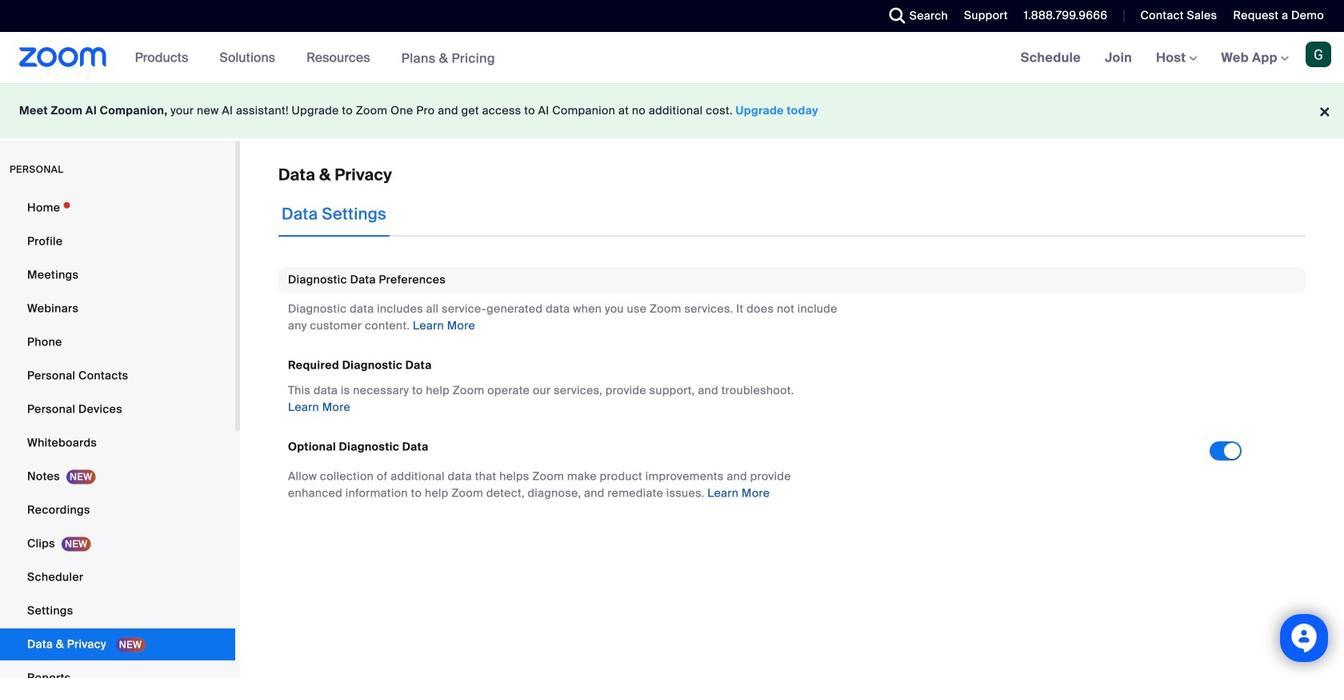 Task type: vqa. For each thing, say whether or not it's contained in the screenshot.
banner
yes



Task type: describe. For each thing, give the bounding box(es) containing it.
meetings navigation
[[1009, 32, 1345, 84]]

personal menu menu
[[0, 192, 235, 679]]

profile picture image
[[1306, 42, 1332, 67]]



Task type: locate. For each thing, give the bounding box(es) containing it.
banner
[[0, 32, 1345, 84]]

zoom logo image
[[19, 47, 107, 67]]

tab
[[279, 192, 390, 237]]

product information navigation
[[123, 32, 507, 84]]

footer
[[0, 83, 1345, 138]]



